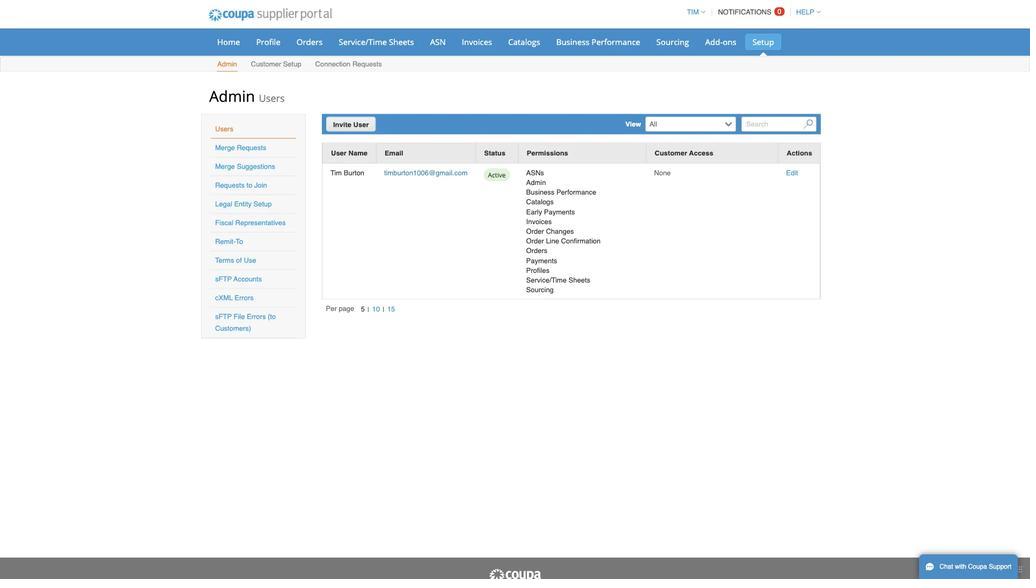 Task type: vqa. For each thing, say whether or not it's contained in the screenshot.
sFTP Accounts's sFTP
yes



Task type: describe. For each thing, give the bounding box(es) containing it.
access
[[689, 149, 713, 157]]

1 order from the top
[[526, 227, 544, 235]]

status
[[484, 149, 506, 157]]

fiscal
[[215, 219, 233, 227]]

none
[[654, 169, 671, 177]]

help
[[796, 8, 814, 16]]

merge requests link
[[215, 144, 266, 152]]

invoices link
[[455, 34, 499, 50]]

admin for admin users
[[209, 86, 255, 106]]

chat with coupa support button
[[919, 555, 1018, 579]]

sftp accounts link
[[215, 275, 262, 283]]

fiscal representatives
[[215, 219, 286, 227]]

terms of use
[[215, 256, 256, 265]]

View text field
[[647, 117, 723, 131]]

cxml
[[215, 294, 233, 302]]

invite user link
[[326, 117, 376, 132]]

customer access button
[[655, 148, 713, 159]]

terms of use link
[[215, 256, 256, 265]]

10
[[372, 305, 380, 313]]

0 vertical spatial orders
[[297, 36, 323, 47]]

tim burton
[[331, 169, 364, 177]]

ons
[[723, 36, 736, 47]]

name
[[348, 149, 368, 157]]

5 | 10 | 15
[[361, 305, 395, 314]]

per page
[[326, 305, 354, 313]]

requests for connection requests
[[352, 60, 382, 68]]

tim for tim
[[687, 8, 699, 16]]

timburton1006@gmail.com link
[[384, 169, 468, 177]]

asns admin business performance catalogs early payments invoices order changes order line confirmation orders payments profiles service/time sheets sourcing
[[526, 169, 601, 294]]

edit link
[[786, 169, 798, 177]]

terms
[[215, 256, 234, 265]]

sftp for sftp file errors (to customers)
[[215, 313, 232, 321]]

cxml errors
[[215, 294, 254, 302]]

notifications 0
[[718, 8, 782, 16]]

catalogs inside catalogs link
[[508, 36, 540, 47]]

service/time sheets link
[[332, 34, 421, 50]]

user name
[[331, 149, 368, 157]]

2 order from the top
[[526, 237, 544, 245]]

coupa
[[968, 563, 987, 571]]

1 vertical spatial payments
[[526, 257, 557, 265]]

sftp file errors (to customers)
[[215, 313, 276, 333]]

home
[[217, 36, 240, 47]]

merge requests
[[215, 144, 266, 152]]

customer for customer setup
[[251, 60, 281, 68]]

requests to join link
[[215, 181, 267, 189]]

errors inside sftp file errors (to customers)
[[247, 313, 266, 321]]

asns
[[526, 169, 544, 177]]

5
[[361, 305, 365, 313]]

customer access
[[655, 149, 713, 157]]

suggestions
[[237, 163, 275, 171]]

service/time sheets
[[339, 36, 414, 47]]

with
[[955, 563, 966, 571]]

tim for tim burton
[[331, 169, 342, 177]]

customer setup
[[251, 60, 301, 68]]

early
[[526, 208, 542, 216]]

business inside asns admin business performance catalogs early payments invoices order changes order line confirmation orders payments profiles service/time sheets sourcing
[[526, 188, 555, 196]]

use
[[244, 256, 256, 265]]

5 button
[[358, 304, 368, 315]]

connection
[[315, 60, 351, 68]]

user inside button
[[331, 149, 347, 157]]

add-
[[705, 36, 723, 47]]

page
[[339, 305, 354, 313]]

tim link
[[682, 8, 705, 16]]

10 button
[[369, 304, 383, 315]]

help link
[[791, 8, 821, 16]]

1 horizontal spatial coupa supplier portal image
[[488, 569, 542, 579]]

admin link
[[217, 58, 238, 72]]

performance inside asns admin business performance catalogs early payments invoices order changes order line confirmation orders payments profiles service/time sheets sourcing
[[556, 188, 596, 196]]

merge for merge suggestions
[[215, 163, 235, 171]]

requests for merge requests
[[237, 144, 266, 152]]

sourcing inside asns admin business performance catalogs early payments invoices order changes order line confirmation orders payments profiles service/time sheets sourcing
[[526, 286, 554, 294]]

navigation containing notifications 0
[[682, 2, 821, 23]]

changes
[[546, 227, 574, 235]]

burton
[[344, 169, 364, 177]]

setup link
[[746, 34, 781, 50]]

confirmation
[[561, 237, 601, 245]]

active button
[[484, 168, 510, 184]]

customers)
[[215, 325, 251, 333]]

sheets inside asns admin business performance catalogs early payments invoices order changes order line confirmation orders payments profiles service/time sheets sourcing
[[569, 276, 590, 284]]

invoices inside asns admin business performance catalogs early payments invoices order changes order line confirmation orders payments profiles service/time sheets sourcing
[[526, 218, 552, 226]]

line
[[546, 237, 559, 245]]

0 vertical spatial payments
[[544, 208, 575, 216]]

admin users
[[209, 86, 285, 106]]

0 vertical spatial sheets
[[389, 36, 414, 47]]

catalogs inside asns admin business performance catalogs early payments invoices order changes order line confirmation orders payments profiles service/time sheets sourcing
[[526, 198, 554, 206]]

requests to join
[[215, 181, 267, 189]]



Task type: locate. For each thing, give the bounding box(es) containing it.
home link
[[210, 34, 247, 50]]

file
[[234, 313, 245, 321]]

chat with coupa support
[[940, 563, 1012, 571]]

0
[[778, 8, 782, 16]]

connection requests
[[315, 60, 382, 68]]

admin
[[217, 60, 237, 68], [209, 86, 255, 106], [526, 179, 546, 187]]

search image
[[803, 119, 813, 129]]

1 vertical spatial merge
[[215, 163, 235, 171]]

1 horizontal spatial setup
[[283, 60, 301, 68]]

asn link
[[423, 34, 453, 50]]

setup down join
[[254, 200, 272, 208]]

status button
[[484, 148, 506, 159]]

invoices
[[462, 36, 492, 47], [526, 218, 552, 226]]

users down customer setup link
[[259, 91, 285, 105]]

legal
[[215, 200, 232, 208]]

errors left (to
[[247, 313, 266, 321]]

notifications
[[718, 8, 771, 16]]

1 vertical spatial users
[[215, 125, 233, 133]]

1 vertical spatial business
[[526, 188, 555, 196]]

add-ons
[[705, 36, 736, 47]]

sftp for sftp accounts
[[215, 275, 232, 283]]

tim left the burton
[[331, 169, 342, 177]]

sftp up 'customers)'
[[215, 313, 232, 321]]

sftp file errors (to customers) link
[[215, 313, 276, 333]]

user left name
[[331, 149, 347, 157]]

remit-to
[[215, 238, 243, 246]]

1 | from the left
[[368, 306, 369, 314]]

navigation containing per page
[[326, 304, 398, 316]]

0 horizontal spatial service/time
[[339, 36, 387, 47]]

remit-
[[215, 238, 236, 246]]

1 vertical spatial user
[[331, 149, 347, 157]]

0 horizontal spatial tim
[[331, 169, 342, 177]]

to
[[236, 238, 243, 246]]

catalogs right the invoices link in the left of the page
[[508, 36, 540, 47]]

1 vertical spatial navigation
[[326, 304, 398, 316]]

| left 15
[[383, 306, 385, 314]]

1 vertical spatial admin
[[209, 86, 255, 106]]

profile link
[[249, 34, 287, 50]]

service/time up connection requests
[[339, 36, 387, 47]]

0 vertical spatial invoices
[[462, 36, 492, 47]]

0 horizontal spatial |
[[368, 306, 369, 314]]

navigation
[[682, 2, 821, 23], [326, 304, 398, 316]]

user inside 'link'
[[353, 120, 369, 129]]

2 horizontal spatial setup
[[753, 36, 774, 47]]

1 vertical spatial invoices
[[526, 218, 552, 226]]

email
[[385, 149, 403, 157]]

2 vertical spatial admin
[[526, 179, 546, 187]]

orders down line
[[526, 247, 548, 255]]

users inside admin users
[[259, 91, 285, 105]]

1 sftp from the top
[[215, 275, 232, 283]]

1 vertical spatial coupa supplier portal image
[[488, 569, 542, 579]]

1 vertical spatial customer
[[655, 149, 687, 157]]

coupa supplier portal image
[[201, 2, 339, 28], [488, 569, 542, 579]]

payments up profiles
[[526, 257, 557, 265]]

2 merge from the top
[[215, 163, 235, 171]]

legal entity setup link
[[215, 200, 272, 208]]

1 horizontal spatial tim
[[687, 8, 699, 16]]

invoices down early
[[526, 218, 552, 226]]

0 horizontal spatial customer
[[251, 60, 281, 68]]

customer setup link
[[250, 58, 302, 72]]

permissions
[[527, 149, 568, 157]]

0 vertical spatial performance
[[592, 36, 640, 47]]

sourcing down tim 'link'
[[656, 36, 689, 47]]

0 vertical spatial sftp
[[215, 275, 232, 283]]

orders inside asns admin business performance catalogs early payments invoices order changes order line confirmation orders payments profiles service/time sheets sourcing
[[526, 247, 548, 255]]

0 vertical spatial order
[[526, 227, 544, 235]]

0 horizontal spatial setup
[[254, 200, 272, 208]]

1 horizontal spatial users
[[259, 91, 285, 105]]

0 horizontal spatial sheets
[[389, 36, 414, 47]]

0 horizontal spatial business
[[526, 188, 555, 196]]

1 horizontal spatial navigation
[[682, 2, 821, 23]]

customer up none
[[655, 149, 687, 157]]

chat
[[940, 563, 953, 571]]

1 vertical spatial catalogs
[[526, 198, 554, 206]]

| right 5
[[368, 306, 369, 314]]

representatives
[[235, 219, 286, 227]]

sftp
[[215, 275, 232, 283], [215, 313, 232, 321]]

performance inside "link"
[[592, 36, 640, 47]]

merge suggestions link
[[215, 163, 275, 171]]

sourcing link
[[650, 34, 696, 50]]

service/time inside asns admin business performance catalogs early payments invoices order changes order line confirmation orders payments profiles service/time sheets sourcing
[[526, 276, 567, 284]]

tim up the sourcing link
[[687, 8, 699, 16]]

requests down the service/time sheets link
[[352, 60, 382, 68]]

requests up suggestions
[[237, 144, 266, 152]]

per
[[326, 305, 337, 313]]

order left line
[[526, 237, 544, 245]]

0 horizontal spatial users
[[215, 125, 233, 133]]

1 horizontal spatial sheets
[[569, 276, 590, 284]]

2 vertical spatial requests
[[215, 181, 245, 189]]

catalogs up early
[[526, 198, 554, 206]]

payments
[[544, 208, 575, 216], [526, 257, 557, 265]]

to
[[247, 181, 252, 189]]

remit-to link
[[215, 238, 243, 246]]

business down "asns"
[[526, 188, 555, 196]]

0 vertical spatial errors
[[235, 294, 254, 302]]

admin inside asns admin business performance catalogs early payments invoices order changes order line confirmation orders payments profiles service/time sheets sourcing
[[526, 179, 546, 187]]

invoices right asn
[[462, 36, 492, 47]]

catalogs link
[[501, 34, 547, 50]]

merge for merge requests
[[215, 144, 235, 152]]

1 horizontal spatial sourcing
[[656, 36, 689, 47]]

0 vertical spatial customer
[[251, 60, 281, 68]]

edit
[[786, 169, 798, 177]]

0 vertical spatial business
[[556, 36, 590, 47]]

order
[[526, 227, 544, 235], [526, 237, 544, 245]]

users link
[[215, 125, 233, 133]]

1 horizontal spatial user
[[353, 120, 369, 129]]

0 vertical spatial tim
[[687, 8, 699, 16]]

2 vertical spatial setup
[[254, 200, 272, 208]]

join
[[254, 181, 267, 189]]

cxml errors link
[[215, 294, 254, 302]]

1 horizontal spatial invoices
[[526, 218, 552, 226]]

0 vertical spatial navigation
[[682, 2, 821, 23]]

1 vertical spatial tim
[[331, 169, 342, 177]]

2 | from the left
[[383, 306, 385, 314]]

customer inside customer setup link
[[251, 60, 281, 68]]

profiles
[[526, 266, 550, 274]]

0 horizontal spatial invoices
[[462, 36, 492, 47]]

Search text field
[[742, 117, 817, 132]]

performance
[[592, 36, 640, 47], [556, 188, 596, 196]]

legal entity setup
[[215, 200, 272, 208]]

admin down admin link
[[209, 86, 255, 106]]

business right catalogs link
[[556, 36, 590, 47]]

fiscal representatives link
[[215, 219, 286, 227]]

customer down profile link
[[251, 60, 281, 68]]

0 horizontal spatial sourcing
[[526, 286, 554, 294]]

user right invite
[[353, 120, 369, 129]]

sftp inside sftp file errors (to customers)
[[215, 313, 232, 321]]

1 vertical spatial orders
[[526, 247, 548, 255]]

actions
[[787, 149, 812, 157]]

profile
[[256, 36, 281, 47]]

0 vertical spatial merge
[[215, 144, 235, 152]]

setup down the orders link
[[283, 60, 301, 68]]

users up the merge requests
[[215, 125, 233, 133]]

1 vertical spatial errors
[[247, 313, 266, 321]]

1 vertical spatial requests
[[237, 144, 266, 152]]

1 vertical spatial service/time
[[526, 276, 567, 284]]

setup down notifications 0
[[753, 36, 774, 47]]

1 horizontal spatial orders
[[526, 247, 548, 255]]

0 vertical spatial coupa supplier portal image
[[201, 2, 339, 28]]

1 horizontal spatial service/time
[[526, 276, 567, 284]]

email button
[[385, 148, 403, 159]]

business performance link
[[549, 34, 647, 50]]

active
[[488, 170, 506, 179]]

tim
[[687, 8, 699, 16], [331, 169, 342, 177]]

15
[[387, 305, 395, 313]]

sftp up cxml
[[215, 275, 232, 283]]

orders up connection
[[297, 36, 323, 47]]

asn
[[430, 36, 446, 47]]

1 horizontal spatial customer
[[655, 149, 687, 157]]

orders
[[297, 36, 323, 47], [526, 247, 548, 255]]

1 vertical spatial performance
[[556, 188, 596, 196]]

merge down merge requests link in the top of the page
[[215, 163, 235, 171]]

1 vertical spatial sourcing
[[526, 286, 554, 294]]

business performance
[[556, 36, 640, 47]]

admin down home link
[[217, 60, 237, 68]]

service/time down profiles
[[526, 276, 567, 284]]

0 vertical spatial setup
[[753, 36, 774, 47]]

(to
[[268, 313, 276, 321]]

business inside "link"
[[556, 36, 590, 47]]

errors
[[235, 294, 254, 302], [247, 313, 266, 321]]

admin for admin
[[217, 60, 237, 68]]

business
[[556, 36, 590, 47], [526, 188, 555, 196]]

merge suggestions
[[215, 163, 275, 171]]

0 horizontal spatial user
[[331, 149, 347, 157]]

1 horizontal spatial |
[[383, 306, 385, 314]]

1 vertical spatial sftp
[[215, 313, 232, 321]]

sheets down the confirmation
[[569, 276, 590, 284]]

0 vertical spatial users
[[259, 91, 285, 105]]

0 vertical spatial service/time
[[339, 36, 387, 47]]

of
[[236, 256, 242, 265]]

merge
[[215, 144, 235, 152], [215, 163, 235, 171]]

orders link
[[290, 34, 330, 50]]

setup
[[753, 36, 774, 47], [283, 60, 301, 68], [254, 200, 272, 208]]

0 vertical spatial sourcing
[[656, 36, 689, 47]]

sheets
[[389, 36, 414, 47], [569, 276, 590, 284]]

view
[[625, 120, 641, 128]]

payments up changes
[[544, 208, 575, 216]]

customer inside customer access button
[[655, 149, 687, 157]]

errors down accounts
[[235, 294, 254, 302]]

0 horizontal spatial navigation
[[326, 304, 398, 316]]

merge down users link
[[215, 144, 235, 152]]

invite user
[[333, 120, 369, 129]]

0 vertical spatial catalogs
[[508, 36, 540, 47]]

add-ons link
[[698, 34, 743, 50]]

service/time inside the service/time sheets link
[[339, 36, 387, 47]]

users
[[259, 91, 285, 105], [215, 125, 233, 133]]

connection requests link
[[315, 58, 382, 72]]

0 vertical spatial requests
[[352, 60, 382, 68]]

1 horizontal spatial business
[[556, 36, 590, 47]]

admin down "asns"
[[526, 179, 546, 187]]

customer for customer access
[[655, 149, 687, 157]]

0 vertical spatial user
[[353, 120, 369, 129]]

1 vertical spatial setup
[[283, 60, 301, 68]]

2 sftp from the top
[[215, 313, 232, 321]]

requests left to
[[215, 181, 245, 189]]

sftp accounts
[[215, 275, 262, 283]]

1 merge from the top
[[215, 144, 235, 152]]

0 horizontal spatial coupa supplier portal image
[[201, 2, 339, 28]]

sheets left asn
[[389, 36, 414, 47]]

invite
[[333, 120, 351, 129]]

support
[[989, 563, 1012, 571]]

1 vertical spatial order
[[526, 237, 544, 245]]

0 horizontal spatial orders
[[297, 36, 323, 47]]

15 button
[[385, 304, 398, 315]]

order down early
[[526, 227, 544, 235]]

1 vertical spatial sheets
[[569, 276, 590, 284]]

sourcing down profiles
[[526, 286, 554, 294]]

0 vertical spatial admin
[[217, 60, 237, 68]]



